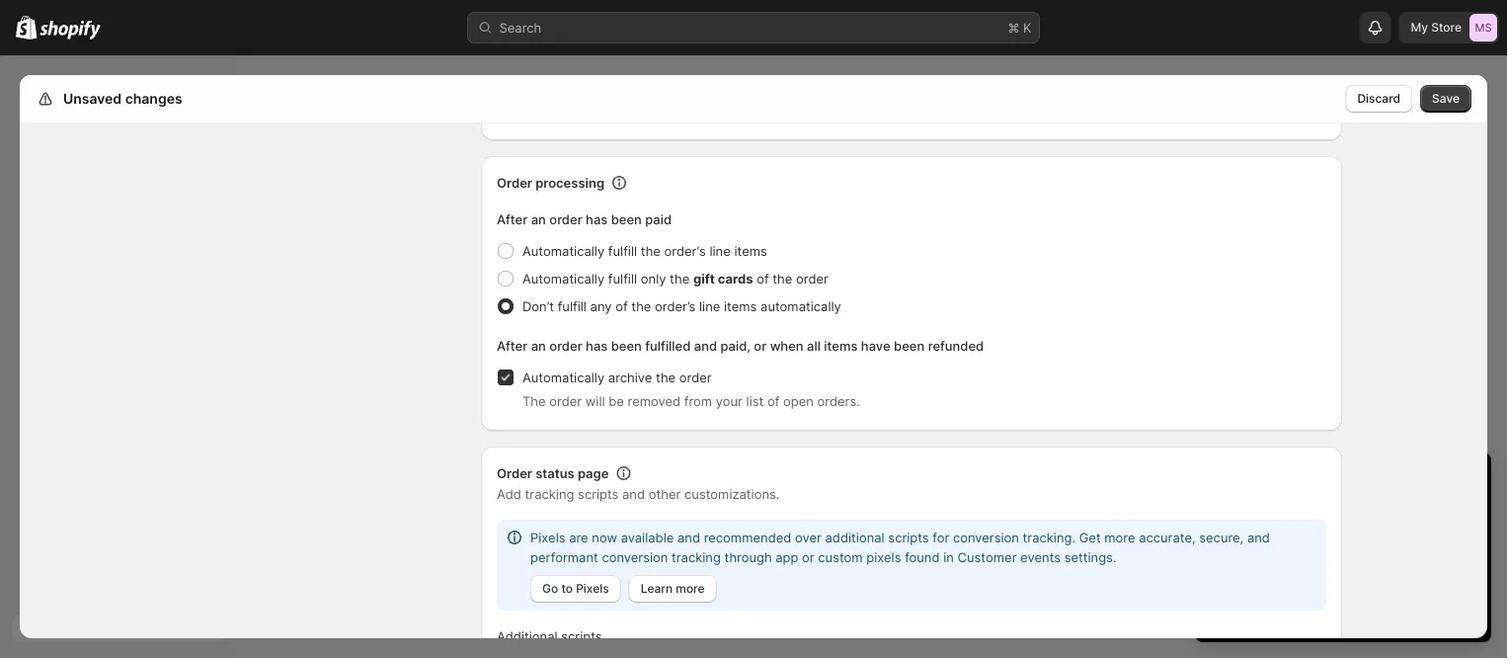 Task type: locate. For each thing, give the bounding box(es) containing it.
1 automatically from the top
[[523, 243, 605, 258]]

1 an from the top
[[531, 211, 546, 227]]

1 vertical spatial has
[[586, 338, 608, 353]]

conversion
[[953, 530, 1020, 545], [602, 549, 668, 565]]

1 vertical spatial more
[[676, 582, 705, 596]]

line
[[710, 243, 731, 258], [700, 298, 721, 314]]

or down over
[[802, 549, 815, 565]]

custom down additional
[[819, 549, 863, 565]]

1 horizontal spatial conversion
[[953, 530, 1020, 545]]

scripts up found
[[889, 530, 929, 545]]

1 vertical spatial conversion
[[602, 549, 668, 565]]

automatically
[[523, 243, 605, 258], [523, 271, 605, 286], [523, 370, 605, 385]]

additional
[[497, 628, 558, 644]]

started
[[1343, 470, 1411, 494]]

0 vertical spatial scripts
[[578, 486, 619, 501]]

custom inside the pixels are now available and recommended over additional scripts for conversion tracking. get more accurate, secure, and performant conversion tracking through app or custom pixels found in customer events settings.
[[819, 549, 863, 565]]

3 automatically from the top
[[523, 370, 605, 385]]

settings
[[59, 90, 115, 107]]

in
[[944, 549, 954, 565]]

the
[[641, 243, 661, 258], [670, 271, 690, 286], [773, 271, 793, 286], [632, 298, 652, 314], [656, 370, 676, 385]]

items down cards
[[724, 298, 757, 314]]

custom down $20 credit link
[[1231, 565, 1276, 581]]

1 horizontal spatial tracking
[[672, 549, 721, 565]]

1 vertical spatial scripts
[[889, 530, 929, 545]]

tracking down order status page
[[525, 486, 575, 501]]

and
[[694, 338, 717, 353], [623, 486, 645, 501], [1346, 506, 1368, 521], [678, 530, 701, 545], [1248, 530, 1271, 545]]

order's
[[665, 243, 706, 258]]

1 horizontal spatial for
[[1320, 526, 1336, 541]]

found
[[905, 549, 940, 565]]

0 vertical spatial fulfill
[[609, 243, 637, 258]]

1 vertical spatial tracking
[[672, 549, 721, 565]]

paid up the months
[[1287, 506, 1313, 521]]

now
[[592, 530, 618, 545]]

or right paid,
[[754, 338, 767, 353]]

order
[[497, 175, 533, 190], [497, 465, 533, 481]]

0 vertical spatial pixels
[[531, 530, 566, 545]]

more right learn
[[676, 582, 705, 596]]

2 vertical spatial automatically
[[523, 370, 605, 385]]

automatically for automatically fulfill the order's line items
[[523, 243, 605, 258]]

after
[[497, 211, 528, 227], [497, 338, 528, 353]]

has down processing
[[586, 211, 608, 227]]

1 horizontal spatial a
[[1450, 545, 1458, 561]]

for up you
[[1320, 526, 1336, 541]]

1 vertical spatial custom
[[1231, 565, 1276, 581]]

go
[[542, 582, 558, 596]]

your trial just started element
[[1196, 504, 1492, 642]]

settings dialog
[[20, 0, 1488, 658]]

tracking up learn more
[[672, 549, 721, 565]]

order left processing
[[497, 175, 533, 190]]

orders.
[[818, 393, 860, 409]]

to right the go in the bottom of the page
[[562, 582, 573, 596]]

more right get
[[1105, 530, 1136, 545]]

0 vertical spatial after
[[497, 211, 528, 227]]

0 vertical spatial items
[[735, 243, 768, 258]]

order for order processing
[[497, 175, 533, 190]]

custom
[[819, 549, 863, 565], [1231, 565, 1276, 581]]

0 vertical spatial paid
[[646, 211, 672, 227]]

paid up automatically fulfill the order's line items
[[646, 211, 672, 227]]

only
[[641, 271, 666, 286]]

1 horizontal spatial or
[[802, 549, 815, 565]]

the up removed
[[656, 370, 676, 385]]

0 horizontal spatial paid
[[646, 211, 672, 227]]

1 horizontal spatial custom
[[1231, 565, 1276, 581]]

automatically up the the at the bottom of page
[[523, 370, 605, 385]]

pick
[[1304, 601, 1328, 616]]

order up automatically
[[796, 271, 829, 286]]

after down don't
[[497, 338, 528, 353]]

2 has from the top
[[586, 338, 608, 353]]

scripts down page
[[578, 486, 619, 501]]

unsaved changes
[[63, 90, 182, 107]]

scripts down go to pixels link
[[562, 628, 602, 644]]

save button
[[1421, 85, 1472, 113]]

1 vertical spatial an
[[531, 338, 546, 353]]

or inside the pixels are now available and recommended over additional scripts for conversion tracking. get more accurate, secure, and performant conversion tracking through app or custom pixels found in customer events settings.
[[802, 549, 815, 565]]

0 horizontal spatial plan
[[1316, 506, 1342, 521]]

after for after an order has been fulfilled and paid, or when all items have been refunded
[[497, 338, 528, 353]]

pixels inside the pixels are now available and recommended over additional scripts for conversion tracking. get more accurate, secure, and performant conversion tracking through app or custom pixels found in customer events settings.
[[531, 530, 566, 545]]

after for after an order has been paid
[[497, 211, 528, 227]]

0 vertical spatial an
[[531, 211, 546, 227]]

0 vertical spatial your
[[716, 393, 743, 409]]

0 vertical spatial custom
[[819, 549, 863, 565]]

pixels up performant
[[531, 530, 566, 545]]

store
[[1432, 20, 1462, 35]]

for up in at the bottom right of page
[[933, 530, 950, 545]]

fulfill for the
[[609, 243, 637, 258]]

order up add
[[497, 465, 533, 481]]

1 horizontal spatial paid
[[1287, 506, 1313, 521]]

has for fulfill
[[586, 211, 608, 227]]

or left the buy
[[1408, 545, 1421, 561]]

discard button
[[1346, 85, 1413, 113]]

automatically for automatically fulfill only the gift cards of the order
[[523, 271, 605, 286]]

1 vertical spatial after
[[497, 338, 528, 353]]

plan
[[1316, 506, 1342, 521], [1359, 601, 1384, 616]]

2 vertical spatial of
[[768, 393, 780, 409]]

the order will be removed from your list of open orders.
[[523, 393, 860, 409]]

1 vertical spatial a
[[1450, 545, 1458, 561]]

2 order from the top
[[497, 465, 533, 481]]

items
[[735, 243, 768, 258], [724, 298, 757, 314], [824, 338, 858, 353]]

2 horizontal spatial or
[[1408, 545, 1421, 561]]

pixels are now available and recommended over additional scripts for conversion tracking. get more accurate, secure, and performant conversion tracking through app or custom pixels found in customer events settings.
[[531, 530, 1271, 565]]

of right any
[[616, 298, 628, 314]]

1 vertical spatial plan
[[1359, 601, 1384, 616]]

archive
[[609, 370, 653, 385]]

0 horizontal spatial conversion
[[602, 549, 668, 565]]

additional scripts
[[497, 628, 602, 644]]

1 order from the top
[[497, 175, 533, 190]]

to
[[1260, 506, 1272, 521], [562, 582, 573, 596]]

been for fulfilled
[[611, 338, 642, 353]]

0 horizontal spatial tracking
[[525, 486, 575, 501]]

line up cards
[[710, 243, 731, 258]]

after
[[1297, 545, 1326, 561]]

1 vertical spatial fulfill
[[609, 271, 637, 286]]

my store
[[1411, 20, 1462, 35]]

has up automatically archive the order
[[586, 338, 608, 353]]

0 horizontal spatial pixels
[[531, 530, 566, 545]]

fulfill for only
[[609, 271, 637, 286]]

0 vertical spatial conversion
[[953, 530, 1020, 545]]

dialog
[[1496, 75, 1508, 658]]

0 vertical spatial more
[[1105, 530, 1136, 545]]

1 vertical spatial order
[[497, 465, 533, 481]]

shopify image
[[16, 15, 37, 39]]

1 vertical spatial pixels
[[576, 582, 609, 596]]

of right list
[[768, 393, 780, 409]]

items right the all
[[824, 338, 858, 353]]

paid inside the your trial just started element
[[1287, 506, 1313, 521]]

or
[[754, 338, 767, 353], [1408, 545, 1421, 561], [802, 549, 815, 565]]

1 horizontal spatial to
[[1260, 506, 1272, 521]]

a right the buy
[[1450, 545, 1458, 561]]

page
[[578, 465, 609, 481]]

processing
[[536, 175, 605, 190]]

automatically up don't
[[523, 271, 605, 286]]

an for automatically fulfill the order's line items
[[531, 211, 546, 227]]

for inside the your trial just started element
[[1320, 526, 1336, 541]]

1 horizontal spatial your
[[1331, 601, 1356, 616]]

1 horizontal spatial more
[[1105, 530, 1136, 545]]

after an order has been paid
[[497, 211, 672, 227]]

1 vertical spatial to
[[562, 582, 573, 596]]

the
[[523, 393, 546, 409]]

are
[[569, 530, 589, 545]]

get
[[1080, 530, 1101, 545]]

learn more link
[[629, 575, 717, 603]]

fulfill down after an order has been paid
[[609, 243, 637, 258]]

1 has from the top
[[586, 211, 608, 227]]

conversion down available
[[602, 549, 668, 565]]

2 after from the top
[[497, 338, 528, 353]]

1 horizontal spatial plan
[[1359, 601, 1384, 616]]

app
[[776, 549, 799, 565]]

0 horizontal spatial or
[[754, 338, 767, 353]]

pixels
[[867, 549, 902, 565]]

first 3 months for $1/month
[[1231, 526, 1397, 541]]

an down order processing
[[531, 211, 546, 227]]

been up automatically fulfill the order's line items
[[611, 211, 642, 227]]

a
[[1276, 506, 1283, 521], [1450, 545, 1458, 561]]

your left list
[[716, 393, 743, 409]]

more inside the pixels are now available and recommended over additional scripts for conversion tracking. get more accurate, secure, and performant conversion tracking through app or custom pixels found in customer events settings.
[[1105, 530, 1136, 545]]

has
[[586, 211, 608, 227], [586, 338, 608, 353]]

0 horizontal spatial your
[[716, 393, 743, 409]]

your
[[716, 393, 743, 409], [1331, 601, 1356, 616]]

paid,
[[721, 338, 751, 353]]

fulfill for any
[[558, 298, 587, 314]]

0 vertical spatial to
[[1260, 506, 1272, 521]]

after down order processing
[[497, 211, 528, 227]]

conversion up customer at right
[[953, 530, 1020, 545]]

0 vertical spatial line
[[710, 243, 731, 258]]

pixels
[[531, 530, 566, 545], [576, 582, 609, 596]]

credit
[[1259, 545, 1294, 561]]

0 vertical spatial tracking
[[525, 486, 575, 501]]

plan down after you connect or buy a custom domain
[[1359, 601, 1384, 616]]

been up archive
[[611, 338, 642, 353]]

shopify image
[[40, 20, 101, 40]]

2 an from the top
[[531, 338, 546, 353]]

or inside after you connect or buy a custom domain
[[1408, 545, 1421, 561]]

0 vertical spatial has
[[586, 211, 608, 227]]

pixels right the go in the bottom of the page
[[576, 582, 609, 596]]

order for order status page
[[497, 465, 533, 481]]

the down only
[[632, 298, 652, 314]]

customer
[[958, 549, 1017, 565]]

fulfill left only
[[609, 271, 637, 286]]

to up 3
[[1260, 506, 1272, 521]]

to inside the your trial just started element
[[1260, 506, 1272, 521]]

paid
[[646, 211, 672, 227], [1287, 506, 1313, 521]]

2 automatically from the top
[[523, 271, 605, 286]]

0 horizontal spatial to
[[562, 582, 573, 596]]

0 vertical spatial order
[[497, 175, 533, 190]]

2 vertical spatial fulfill
[[558, 298, 587, 314]]

more
[[1105, 530, 1136, 545], [676, 582, 705, 596]]

when
[[770, 338, 804, 353]]

items up cards
[[735, 243, 768, 258]]

been
[[611, 211, 642, 227], [611, 338, 642, 353], [894, 338, 925, 353]]

1 vertical spatial automatically
[[523, 271, 605, 286]]

add
[[497, 486, 522, 501]]

and up $1/month
[[1346, 506, 1368, 521]]

0 vertical spatial plan
[[1316, 506, 1342, 521]]

save
[[1433, 91, 1460, 106]]

of right cards
[[757, 271, 769, 286]]

plan up first 3 months for $1/month
[[1316, 506, 1342, 521]]

0 vertical spatial automatically
[[523, 243, 605, 258]]

1 vertical spatial paid
[[1287, 506, 1313, 521]]

1 after from the top
[[497, 211, 528, 227]]

open
[[784, 393, 814, 409]]

fulfill left any
[[558, 298, 587, 314]]

line down gift
[[700, 298, 721, 314]]

0 horizontal spatial for
[[933, 530, 950, 545]]

order status page
[[497, 465, 609, 481]]

unsaved
[[63, 90, 122, 107]]

an down don't
[[531, 338, 546, 353]]

to inside "status"
[[562, 582, 573, 596]]

1 horizontal spatial pixels
[[576, 582, 609, 596]]

after an order has been fulfilled and paid, or when all items have been refunded
[[497, 338, 984, 353]]

0 vertical spatial of
[[757, 271, 769, 286]]

0 horizontal spatial custom
[[819, 549, 863, 565]]

automatically down after an order has been paid
[[523, 243, 605, 258]]

order down processing
[[550, 211, 583, 227]]

your right pick
[[1331, 601, 1356, 616]]

all
[[807, 338, 821, 353]]

of
[[757, 271, 769, 286], [616, 298, 628, 314], [768, 393, 780, 409]]

0 horizontal spatial a
[[1276, 506, 1283, 521]]

your trial just started button
[[1196, 453, 1492, 494]]

your
[[1215, 470, 1258, 494]]

order processing
[[497, 175, 605, 190]]

a up the months
[[1276, 506, 1283, 521]]



Task type: vqa. For each thing, say whether or not it's contained in the screenshot.
paid
yes



Task type: describe. For each thing, give the bounding box(es) containing it.
⌘ k
[[1008, 20, 1032, 35]]

pixels inside go to pixels link
[[576, 582, 609, 596]]

0 vertical spatial a
[[1276, 506, 1283, 521]]

pick your plan
[[1304, 601, 1384, 616]]

events
[[1021, 549, 1061, 565]]

trial
[[1263, 470, 1298, 494]]

pick your plan link
[[1215, 595, 1472, 623]]

automatically fulfill the order's line items
[[523, 243, 768, 258]]

order's
[[655, 298, 696, 314]]

order up 'from'
[[680, 370, 712, 385]]

my
[[1411, 20, 1429, 35]]

3
[[1259, 526, 1267, 541]]

performant
[[531, 549, 599, 565]]

add tracking scripts and other customizations.
[[497, 486, 780, 501]]

pixels are now available and recommended over additional scripts for conversion tracking. get more accurate, secure, and performant conversion tracking through app or custom pixels found in customer events settings. status
[[497, 520, 1327, 611]]

recommended
[[704, 530, 792, 545]]

get:
[[1372, 506, 1396, 521]]

to for go
[[562, 582, 573, 596]]

your inside settings dialog
[[716, 393, 743, 409]]

custom inside after you connect or buy a custom domain
[[1231, 565, 1276, 581]]

cards
[[718, 271, 753, 286]]

just
[[1304, 470, 1337, 494]]

for inside the pixels are now available and recommended over additional scripts for conversion tracking. get more accurate, secure, and performant conversion tracking through app or custom pixels found in customer events settings.
[[933, 530, 950, 545]]

switch
[[1215, 506, 1256, 521]]

1 vertical spatial line
[[700, 298, 721, 314]]

don't fulfill any of the order's line items automatically
[[523, 298, 842, 314]]

buy
[[1424, 545, 1447, 561]]

to for switch
[[1260, 506, 1272, 521]]

2 vertical spatial items
[[824, 338, 858, 353]]

a inside after you connect or buy a custom domain
[[1450, 545, 1458, 561]]

domain
[[1280, 565, 1324, 581]]

order left will
[[550, 393, 582, 409]]

gift
[[694, 271, 715, 286]]

available
[[621, 530, 674, 545]]

2 vertical spatial scripts
[[562, 628, 602, 644]]

and inside the your trial just started element
[[1346, 506, 1368, 521]]

has for archive
[[586, 338, 608, 353]]

removed
[[628, 393, 681, 409]]

be
[[609, 393, 624, 409]]

$20 credit link
[[1231, 545, 1294, 561]]

been right have
[[894, 338, 925, 353]]

search
[[499, 20, 542, 35]]

have
[[862, 338, 891, 353]]

switch to a paid plan and get:
[[1215, 506, 1396, 521]]

tracking inside the pixels are now available and recommended over additional scripts for conversion tracking. get more accurate, secure, and performant conversion tracking through app or custom pixels found in customer events settings.
[[672, 549, 721, 565]]

the up only
[[641, 243, 661, 258]]

from
[[685, 393, 713, 409]]

the up automatically
[[773, 271, 793, 286]]

an for automatically archive the order
[[531, 338, 546, 353]]

⌘
[[1008, 20, 1020, 35]]

will
[[586, 393, 605, 409]]

and up $20 credit
[[1248, 530, 1271, 545]]

automatically for automatically archive the order
[[523, 370, 605, 385]]

additional
[[826, 530, 885, 545]]

after you connect or buy a custom domain
[[1231, 545, 1458, 581]]

months
[[1270, 526, 1316, 541]]

go to pixels
[[542, 582, 609, 596]]

you
[[1330, 545, 1352, 561]]

my store image
[[1470, 14, 1498, 42]]

other
[[649, 486, 681, 501]]

first
[[1231, 526, 1255, 541]]

1 vertical spatial your
[[1331, 601, 1356, 616]]

and left 'other'
[[623, 486, 645, 501]]

refunded
[[928, 338, 984, 353]]

order down don't
[[550, 338, 583, 353]]

and right available
[[678, 530, 701, 545]]

through
[[725, 549, 772, 565]]

accurate,
[[1139, 530, 1196, 545]]

paid inside settings dialog
[[646, 211, 672, 227]]

the left gift
[[670, 271, 690, 286]]

1 vertical spatial of
[[616, 298, 628, 314]]

fulfilled
[[646, 338, 691, 353]]

automatically fulfill only the gift cards of the order
[[523, 271, 829, 286]]

$20 credit
[[1231, 545, 1294, 561]]

discard
[[1358, 91, 1401, 106]]

tracking.
[[1023, 530, 1076, 545]]

scripts inside the pixels are now available and recommended over additional scripts for conversion tracking. get more accurate, secure, and performant conversion tracking through app or custom pixels found in customer events settings.
[[889, 530, 929, 545]]

your trial just started
[[1215, 470, 1411, 494]]

1 vertical spatial items
[[724, 298, 757, 314]]

don't
[[523, 298, 554, 314]]

k
[[1024, 20, 1032, 35]]

and left paid,
[[694, 338, 717, 353]]

been for paid
[[611, 211, 642, 227]]

learn
[[641, 582, 673, 596]]

settings.
[[1065, 549, 1117, 565]]

0 horizontal spatial more
[[676, 582, 705, 596]]

any
[[590, 298, 612, 314]]

list
[[747, 393, 764, 409]]

learn more
[[641, 582, 705, 596]]

over
[[795, 530, 822, 545]]

automatically archive the order
[[523, 370, 712, 385]]

secure,
[[1200, 530, 1244, 545]]

status
[[536, 465, 575, 481]]

go to pixels link
[[531, 575, 621, 603]]

$20
[[1231, 545, 1255, 561]]

automatically
[[761, 298, 842, 314]]



